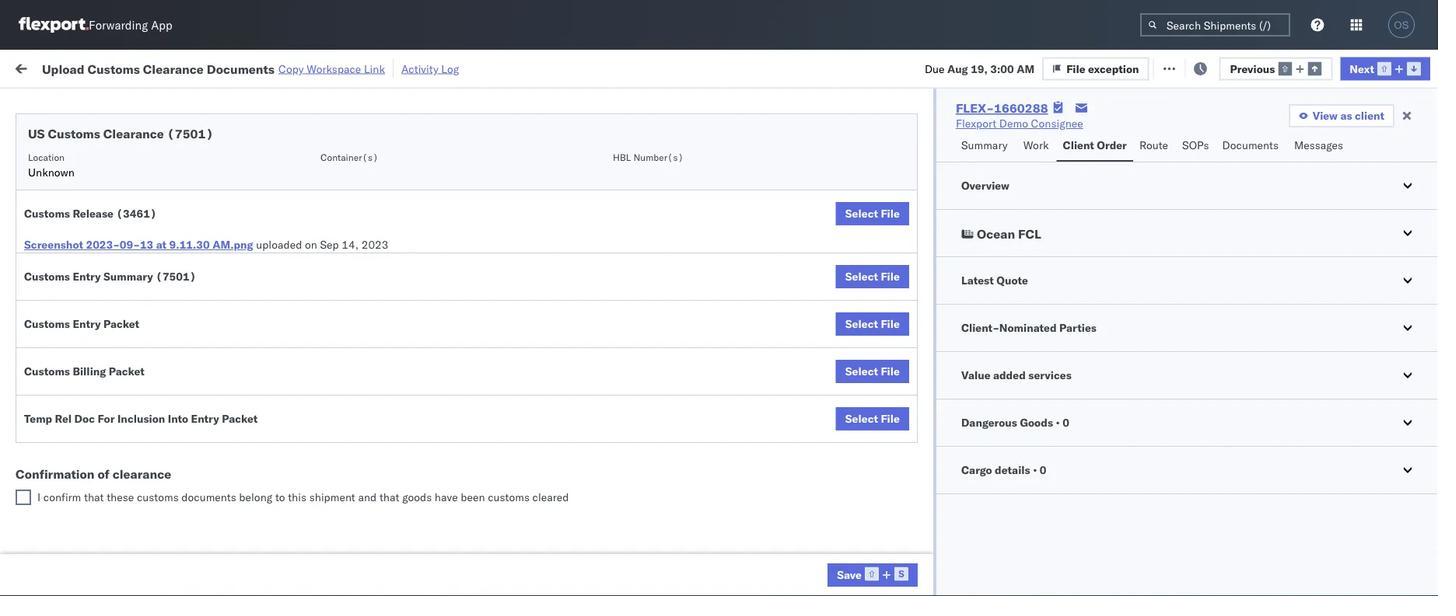 Task type: locate. For each thing, give the bounding box(es) containing it.
confirm down "rel"
[[36, 429, 76, 443]]

4 ceau7522281, hlxu6269489, hlxu8034992 from the top
[[982, 258, 1224, 272]]

flex-1846748 button
[[855, 152, 964, 174], [855, 152, 964, 174], [855, 186, 964, 208], [855, 186, 964, 208], [855, 221, 964, 242], [855, 221, 964, 242], [855, 255, 964, 277], [855, 255, 964, 277], [855, 289, 964, 311], [855, 289, 964, 311], [855, 323, 964, 345], [855, 323, 964, 345]]

0 vertical spatial (7501)
[[167, 126, 213, 142]]

angeles, inside "button"
[[161, 429, 203, 443]]

filtered
[[16, 95, 53, 109]]

integration
[[695, 533, 749, 546], [695, 567, 749, 580]]

0 vertical spatial omkar
[[1285, 156, 1318, 170]]

0 vertical spatial 0
[[1063, 416, 1070, 430]]

schedule up "rel"
[[36, 395, 82, 408]]

1 vertical spatial account
[[775, 567, 816, 580]]

2 vertical spatial packet
[[222, 412, 258, 426]]

2130387
[[913, 533, 960, 546], [913, 567, 960, 580]]

ca for first schedule pickup from los angeles, ca link from the bottom
[[36, 505, 51, 519]]

(7501)
[[167, 126, 213, 142], [156, 270, 196, 284]]

10 resize handle column header from the left
[[1363, 121, 1381, 597]]

abcdefg78456546 for 2:59 am est, dec 14, 2022
[[1086, 396, 1191, 409]]

4 lhuu7894563, uetu5238478 from the top
[[982, 464, 1141, 477]]

6 hlxu6269489, from the top
[[1065, 327, 1145, 340]]

4 schedule pickup from los angeles, ca from the top
[[36, 353, 210, 382]]

1 2:59 am est, dec 14, 2022 from the top
[[256, 361, 399, 375]]

2:59 am est, dec 14, 2022
[[256, 361, 399, 375], [256, 396, 399, 409]]

1 horizontal spatial work
[[1024, 138, 1049, 152]]

ca up the customs entry packet
[[36, 300, 51, 314]]

value added services
[[962, 369, 1072, 382]]

2 horizontal spatial documents
[[1223, 138, 1279, 152]]

1 vertical spatial schedule delivery appointment
[[36, 258, 191, 272]]

0 vertical spatial 2130387
[[913, 533, 960, 546]]

0 vertical spatial integration test account - karl lagerfeld
[[695, 533, 898, 546]]

at left risk
[[309, 60, 318, 74]]

test123456 for 3rd schedule pickup from los angeles, ca link from the bottom of the page
[[1086, 293, 1152, 307]]

select
[[846, 207, 878, 221], [846, 270, 878, 284], [846, 317, 878, 331], [846, 365, 878, 379], [846, 412, 878, 426]]

flexport
[[956, 117, 997, 130]]

1 vertical spatial -
[[819, 567, 826, 580]]

3 test123456 from the top
[[1086, 259, 1152, 272]]

schedule pickup from los angeles, ca
[[36, 182, 210, 211], [36, 216, 210, 245], [36, 284, 210, 314], [36, 353, 210, 382], [36, 490, 210, 519]]

3 schedule pickup from los angeles, ca link from the top
[[36, 284, 227, 315]]

2 schedule pickup from los angeles, ca from the top
[[36, 216, 210, 245]]

customs inside upload customs clearance documents
[[74, 319, 118, 332]]

0 vertical spatial upload
[[42, 61, 84, 76]]

2 vertical spatial dec
[[329, 430, 349, 443]]

1 vertical spatial karl
[[829, 567, 849, 580]]

est, for upload customs clearance documents
[[303, 327, 327, 341]]

pm right 11:30
[[290, 533, 307, 546]]

1 horizontal spatial on
[[380, 60, 393, 74]]

integration test account - karl lagerfeld
[[695, 533, 898, 546], [695, 567, 898, 580]]

flex-1889466 button
[[855, 358, 964, 379], [855, 358, 964, 379], [855, 392, 964, 414], [855, 392, 964, 414], [855, 426, 964, 448], [855, 426, 964, 448], [855, 460, 964, 482], [855, 460, 964, 482]]

schedule delivery appointment link down us customs clearance (7501)
[[36, 154, 191, 170]]

view
[[1313, 109, 1338, 123]]

est, right 7:00
[[302, 430, 326, 443]]

4 5, from the top
[[353, 259, 363, 272]]

1 vertical spatial dec
[[329, 396, 350, 409]]

0 vertical spatial savant
[[1321, 156, 1355, 170]]

1 uetu5238478 from the top
[[1065, 361, 1141, 375]]

3 5, from the top
[[353, 224, 363, 238]]

2 vertical spatial entry
[[191, 412, 219, 426]]

ca inside "button"
[[206, 429, 221, 443]]

1 flex-1889466 from the top
[[880, 361, 960, 375]]

0 horizontal spatial •
[[1033, 464, 1037, 477]]

19,
[[971, 62, 988, 75]]

previous button
[[1220, 57, 1333, 80]]

1 vertical spatial confirm
[[36, 463, 76, 477]]

mbl/mawb
[[1086, 127, 1140, 139]]

(0)
[[252, 60, 272, 74]]

numbers inside container numbers
[[982, 133, 1021, 145]]

forwarding
[[89, 18, 148, 32]]

7:00
[[256, 430, 280, 443]]

schedule for 2nd schedule delivery appointment button from the bottom of the page
[[36, 258, 82, 272]]

1 vertical spatial integration test account - karl lagerfeld
[[695, 567, 898, 580]]

clearance inside upload customs clearance documents
[[121, 319, 170, 332]]

1 vertical spatial 2023
[[369, 498, 396, 512]]

schedule down confirmation
[[36, 490, 82, 503]]

1 horizontal spatial 0
[[1063, 416, 1070, 430]]

los inside "button"
[[140, 429, 158, 443]]

dec
[[329, 361, 350, 375], [329, 396, 350, 409], [329, 430, 349, 443]]

appointment up inclusion
[[127, 395, 191, 408]]

5 select file from the top
[[846, 412, 900, 426]]

4 2:59 from the top
[[256, 259, 280, 272]]

ca down unknown
[[36, 197, 51, 211]]

customs up the screenshot
[[24, 207, 70, 221]]

hlxu8034992
[[1147, 156, 1224, 169], [1147, 190, 1224, 203], [1147, 224, 1224, 238], [1147, 258, 1224, 272], [1147, 293, 1224, 306], [1147, 327, 1224, 340]]

batch action
[[1352, 60, 1420, 74]]

23, down 13,
[[355, 533, 372, 546]]

flex-1846748
[[880, 156, 960, 170], [880, 190, 960, 204], [880, 224, 960, 238], [880, 259, 960, 272], [880, 293, 960, 307], [880, 327, 960, 341]]

abcdefg78456546 for 7:00 pm est, dec 23, 2022
[[1086, 430, 1191, 443]]

4 test123456 from the top
[[1086, 293, 1152, 307]]

flex-1846748 for 1st schedule pickup from los angeles, ca link from the top
[[880, 190, 960, 204]]

documents for upload customs clearance documents copy workspace link
[[207, 61, 275, 76]]

documents right sops button
[[1223, 138, 1279, 152]]

1 vertical spatial 23,
[[355, 533, 372, 546]]

1 vertical spatial schedule delivery appointment button
[[36, 257, 191, 274]]

0 horizontal spatial numbers
[[982, 133, 1021, 145]]

2023 for 23,
[[375, 533, 402, 546]]

import work
[[131, 60, 196, 74]]

5 resize handle column header from the left
[[669, 121, 687, 597]]

aug
[[948, 62, 968, 75]]

1 vertical spatial lagerfeld
[[851, 567, 898, 580]]

pickup down doc
[[78, 429, 112, 443]]

1 vertical spatial jan
[[335, 533, 353, 546]]

ceau7522281, hlxu6269489, hlxu8034992
[[982, 156, 1224, 169], [982, 190, 1224, 203], [982, 224, 1224, 238], [982, 258, 1224, 272], [982, 293, 1224, 306], [982, 327, 1224, 340]]

summary inside button
[[962, 138, 1008, 152]]

container numbers button
[[975, 117, 1063, 145]]

1 horizontal spatial numbers
[[1143, 127, 1181, 139]]

1 vertical spatial upload
[[36, 319, 71, 332]]

delivery
[[85, 155, 125, 169], [85, 258, 125, 272], [85, 395, 125, 408], [78, 463, 118, 477]]

nov for upload customs clearance documents link at bottom left
[[329, 327, 350, 341]]

packet right billing on the bottom of the page
[[109, 365, 145, 379]]

None checkbox
[[16, 490, 31, 506]]

confirm
[[36, 429, 76, 443], [36, 463, 76, 477]]

0 vertical spatial schedule delivery appointment
[[36, 155, 191, 169]]

6 flex-1846748 from the top
[[880, 327, 960, 341]]

uetu5238478
[[1065, 361, 1141, 375], [1065, 395, 1141, 409], [1065, 429, 1141, 443], [1065, 464, 1141, 477]]

4 select file from the top
[[846, 365, 900, 379]]

confirm pickup from los angeles, ca
[[36, 429, 221, 443]]

pm
[[283, 430, 300, 443], [290, 533, 307, 546]]

1 vertical spatial flex-2130387
[[880, 567, 960, 580]]

hlxu6269489,
[[1065, 156, 1145, 169], [1065, 190, 1145, 203], [1065, 224, 1145, 238], [1065, 258, 1145, 272], [1065, 293, 1145, 306], [1065, 327, 1145, 340]]

batch action button
[[1328, 56, 1430, 79]]

1 vertical spatial (7501)
[[156, 270, 196, 284]]

2 abcdefg78456546 from the top
[[1086, 430, 1191, 443]]

appointment for 1st schedule delivery appointment link from the bottom of the page
[[127, 395, 191, 408]]

14, up 7:00 pm est, dec 23, 2022 at the left bottom of the page
[[352, 396, 369, 409]]

from for 1st schedule pickup from los angeles, ca link from the top
[[121, 182, 144, 195]]

clearance down import
[[103, 126, 164, 142]]

1 lhuu7894563, uetu5238478 from the top
[[982, 361, 1141, 375]]

lhuu7894563,
[[982, 361, 1063, 375], [982, 395, 1063, 409], [982, 429, 1063, 443], [982, 464, 1063, 477]]

from down upload customs clearance documents button at the left bottom of page
[[121, 353, 144, 366]]

confirm delivery
[[36, 463, 118, 477]]

2:59 am est, jan 13, 2023
[[256, 498, 396, 512]]

8 resize handle column header from the left
[[1060, 121, 1078, 597]]

1 vertical spatial schedule delivery appointment link
[[36, 257, 191, 273]]

from inside "button"
[[115, 429, 138, 443]]

summary down 09-
[[104, 270, 153, 284]]

schedule delivery appointment link up for
[[36, 394, 191, 410]]

schedule for 5th schedule pickup from los angeles, ca button from the bottom of the page
[[36, 182, 82, 195]]

3 resize handle column header from the left
[[461, 121, 480, 597]]

0 horizontal spatial at
[[156, 238, 167, 252]]

customs right been
[[488, 491, 530, 505]]

route
[[1140, 138, 1169, 152]]

clearance down app
[[143, 61, 204, 76]]

schedule for 1st schedule delivery appointment button
[[36, 155, 82, 169]]

2 resize handle column header from the left
[[405, 121, 424, 597]]

2:59 am est, dec 14, 2022 down 2:00 am est, nov 9, 2022
[[256, 361, 399, 375]]

work down flexport demo consignee link
[[1024, 138, 1049, 152]]

lhuu7894563, uetu5238478 down services on the bottom
[[982, 395, 1141, 409]]

lhuu7894563, up "msdu7304509"
[[982, 464, 1063, 477]]

documents inside upload customs clearance documents
[[36, 334, 92, 348]]

by:
[[56, 95, 71, 109]]

packet for customs billing packet
[[109, 365, 145, 379]]

2023 right "sep"
[[362, 238, 389, 252]]

• right goods
[[1056, 416, 1060, 430]]

0 vertical spatial •
[[1056, 416, 1060, 430]]

est, for schedule pickup from los angeles, ca
[[303, 498, 327, 512]]

lhuu7894563, uetu5238478
[[982, 361, 1141, 375], [982, 395, 1141, 409], [982, 429, 1141, 443], [982, 464, 1141, 477]]

0 vertical spatial 2:59 am est, dec 14, 2022
[[256, 361, 399, 375]]

pickup down customs entry summary (7501)
[[85, 284, 118, 298]]

2023
[[362, 238, 389, 252], [369, 498, 396, 512], [375, 533, 402, 546]]

2 ceau7522281, from the top
[[982, 190, 1062, 203]]

1 vertical spatial packet
[[109, 365, 145, 379]]

route button
[[1134, 131, 1177, 162]]

schedule delivery appointment down "2023-"
[[36, 258, 191, 272]]

4 1846748 from the top
[[913, 259, 960, 272]]

4 resize handle column header from the left
[[565, 121, 584, 597]]

2 uetu5238478 from the top
[[1065, 395, 1141, 409]]

Search Work text field
[[916, 56, 1086, 79]]

14, down "9,"
[[352, 361, 369, 375]]

select file button for customs billing packet
[[836, 360, 909, 384]]

0 vertical spatial 2023
[[362, 238, 389, 252]]

1 vertical spatial on
[[305, 238, 317, 252]]

confirm inside "button"
[[36, 429, 76, 443]]

on left "sep"
[[305, 238, 317, 252]]

location unknown
[[28, 151, 75, 179]]

confirm for confirm delivery
[[36, 463, 76, 477]]

packet up 7:00
[[222, 412, 258, 426]]

activity log
[[401, 62, 459, 75]]

uetu5238478 right goods
[[1065, 429, 1141, 443]]

have
[[435, 491, 458, 505]]

schedule delivery appointment up for
[[36, 395, 191, 408]]

appointment
[[127, 155, 191, 169], [127, 258, 191, 272], [127, 395, 191, 408]]

3 schedule pickup from los angeles, ca button from the top
[[36, 284, 227, 316]]

container numbers
[[982, 121, 1024, 145]]

2 vertical spatial documents
[[36, 334, 92, 348]]

est, left "9,"
[[303, 327, 327, 341]]

• for goods
[[1056, 416, 1060, 430]]

5 flex-1846748 from the top
[[880, 293, 960, 307]]

1 ceau7522281, hlxu6269489, hlxu8034992 from the top
[[982, 156, 1224, 169]]

track
[[396, 60, 421, 74]]

2 select file from the top
[[846, 270, 900, 284]]

23, up and on the bottom left
[[352, 430, 369, 443]]

upload up customs billing packet
[[36, 319, 71, 332]]

09-
[[120, 238, 140, 252]]

2 vertical spatial 14,
[[352, 396, 369, 409]]

ceau7522281, for fourth schedule pickup from los angeles, ca link from the bottom
[[982, 224, 1062, 238]]

1 hlxu8034992 from the top
[[1147, 156, 1224, 169]]

ca for confirm pickup from los angeles, ca link
[[206, 429, 221, 443]]

759
[[286, 60, 306, 74]]

packet for customs entry packet
[[104, 317, 139, 331]]

0 horizontal spatial on
[[305, 238, 317, 252]]

dec for confirm pickup from los angeles, ca
[[329, 430, 349, 443]]

select file
[[846, 207, 900, 221], [846, 270, 900, 284], [846, 317, 900, 331], [846, 365, 900, 379], [846, 412, 900, 426]]

that right and on the bottom left
[[380, 491, 400, 505]]

2 vertical spatial clearance
[[121, 319, 170, 332]]

flex-1846748 for fourth schedule pickup from los angeles, ca link from the bottom
[[880, 224, 960, 238]]

abcdefg78456546
[[1086, 396, 1191, 409], [1086, 430, 1191, 443]]

1 horizontal spatial file exception
[[1174, 60, 1246, 74]]

sops button
[[1177, 131, 1217, 162]]

workitem button
[[9, 124, 232, 139]]

(7501) down upload customs clearance documents copy workspace link
[[167, 126, 213, 142]]

work right import
[[169, 60, 196, 74]]

lhuu7894563, up dangerous goods • 0
[[982, 395, 1063, 409]]

0 vertical spatial at
[[309, 60, 318, 74]]

temp rel doc for inclusion into entry packet
[[24, 412, 258, 426]]

6 1846748 from the top
[[913, 327, 960, 341]]

schedule delivery appointment link down "2023-"
[[36, 257, 191, 273]]

0 vertical spatial work
[[169, 60, 196, 74]]

ceau7522281, hlxu6269489, hlxu8034992 for 3rd schedule pickup from los angeles, ca link from the bottom of the page
[[982, 293, 1224, 306]]

1846748 for fourth schedule pickup from los angeles, ca button from the bottom of the page
[[913, 224, 960, 238]]

schedule delivery appointment button up for
[[36, 394, 191, 411]]

2 vertical spatial 2023
[[375, 533, 402, 546]]

5,
[[353, 156, 363, 170], [353, 190, 363, 204], [353, 224, 363, 238], [353, 259, 363, 272], [353, 293, 363, 307]]

1 vertical spatial 2130387
[[913, 567, 960, 580]]

schedule up the screenshot
[[36, 216, 82, 230]]

1 vertical spatial omkar
[[1285, 259, 1318, 272]]

0 right goods
[[1063, 416, 1070, 430]]

ceau7522281, hlxu6269489, hlxu8034992 for 1st schedule pickup from los angeles, ca link from the top
[[982, 190, 1224, 203]]

1 vertical spatial work
[[1024, 138, 1049, 152]]

forwarding app
[[89, 18, 172, 32]]

documents button
[[1217, 131, 1288, 162]]

1 vertical spatial •
[[1033, 464, 1037, 477]]

1889466
[[913, 361, 960, 375], [913, 396, 960, 409], [913, 430, 960, 443], [913, 464, 960, 478]]

upload inside upload customs clearance documents
[[36, 319, 71, 332]]

1 horizontal spatial customs
[[488, 491, 530, 505]]

schedule delivery appointment button down us customs clearance (7501)
[[36, 154, 191, 172]]

pm for 7:00
[[283, 430, 300, 443]]

pickup down upload customs clearance documents
[[85, 353, 118, 366]]

0 vertical spatial integration
[[695, 533, 749, 546]]

work
[[169, 60, 196, 74], [1024, 138, 1049, 152]]

0 vertical spatial flex-2130387
[[880, 533, 960, 546]]

los down inclusion
[[140, 429, 158, 443]]

4 2:59 am edt, nov 5, 2022 from the top
[[256, 259, 393, 272]]

6 ceau7522281, hlxu6269489, hlxu8034992 from the top
[[982, 327, 1224, 340]]

2 schedule delivery appointment button from the top
[[36, 257, 191, 274]]

file for customs billing packet
[[881, 365, 900, 379]]

flex-1889466
[[880, 361, 960, 375], [880, 396, 960, 409], [880, 430, 960, 443], [880, 464, 960, 478]]

exception up mbl/mawb
[[1089, 62, 1139, 75]]

0 vertical spatial account
[[775, 533, 816, 546]]

documents left copy
[[207, 61, 275, 76]]

1 2:59 am edt, nov 5, 2022 from the top
[[256, 156, 393, 170]]

numbers left 'sops'
[[1143, 127, 1181, 139]]

schedule down the customs entry packet
[[36, 353, 82, 366]]

3 ceau7522281, hlxu6269489, hlxu8034992 from the top
[[982, 224, 1224, 238]]

est,
[[303, 327, 327, 341], [303, 361, 327, 375], [303, 396, 327, 409], [302, 430, 326, 443], [303, 498, 327, 512], [309, 533, 333, 546]]

0 horizontal spatial work
[[169, 60, 196, 74]]

2 vertical spatial schedule delivery appointment link
[[36, 394, 191, 410]]

select file button
[[836, 202, 909, 226], [836, 265, 909, 289], [836, 313, 909, 336], [836, 360, 909, 384], [836, 408, 909, 431]]

2 test123456 from the top
[[1086, 190, 1152, 204]]

client-
[[962, 321, 1000, 335]]

ca up temp
[[36, 368, 51, 382]]

resize handle column header
[[228, 121, 247, 597], [405, 121, 424, 597], [461, 121, 480, 597], [565, 121, 584, 597], [669, 121, 687, 597], [828, 121, 847, 597], [956, 121, 975, 597], [1060, 121, 1078, 597], [1259, 121, 1278, 597], [1363, 121, 1381, 597], [1411, 121, 1429, 597]]

dec up shipment on the bottom left
[[329, 430, 349, 443]]

due aug 19, 3:00 am
[[925, 62, 1035, 75]]

1 vertical spatial savant
[[1321, 259, 1355, 272]]

dec up 7:00 pm est, dec 23, 2022 at the left bottom of the page
[[329, 396, 350, 409]]

6 schedule from the top
[[36, 353, 82, 366]]

select for temp rel doc for inclusion into entry packet
[[846, 412, 878, 426]]

jan for 23,
[[335, 533, 353, 546]]

0 for cargo details • 0
[[1040, 464, 1047, 477]]

1 vertical spatial clearance
[[103, 126, 164, 142]]

filtered by:
[[16, 95, 71, 109]]

1 integration test account - karl lagerfeld from the top
[[695, 533, 898, 546]]

confirm up confirm
[[36, 463, 76, 477]]

select file button for customs release (3461)
[[836, 202, 909, 226]]

3 hlxu8034992 from the top
[[1147, 224, 1224, 238]]

1 vertical spatial entry
[[73, 317, 101, 331]]

1 horizontal spatial summary
[[962, 138, 1008, 152]]

0 vertical spatial documents
[[207, 61, 275, 76]]

23, for 2023
[[355, 533, 372, 546]]

3 select from the top
[[846, 317, 878, 331]]

3 1846748 from the top
[[913, 224, 960, 238]]

from up 09-
[[121, 216, 144, 230]]

5 schedule pickup from los angeles, ca from the top
[[36, 490, 210, 519]]

5 ceau7522281, hlxu6269489, hlxu8034992 from the top
[[982, 293, 1224, 306]]

sops
[[1183, 138, 1210, 152]]

file exception up mbl/mawb
[[1067, 62, 1139, 75]]

numbers down container
[[982, 133, 1021, 145]]

schedule up the customs entry packet
[[36, 284, 82, 298]]

6 2:59 from the top
[[256, 361, 280, 375]]

documents down the customs entry packet
[[36, 334, 92, 348]]

(7501) for us customs clearance (7501)
[[167, 126, 213, 142]]

1 schedule from the top
[[36, 155, 82, 169]]

from down clearance at the left of page
[[121, 490, 144, 503]]

hlxu8034992 for 1st schedule pickup from los angeles, ca link from the top
[[1147, 190, 1224, 203]]

message
[[209, 60, 252, 74]]

ceau7522281, for upload customs clearance documents link at bottom left
[[982, 327, 1062, 340]]

on right 205
[[380, 60, 393, 74]]

1 vertical spatial abcdefg78456546
[[1086, 430, 1191, 443]]

entry up customs billing packet
[[73, 317, 101, 331]]

fcl
[[522, 190, 542, 204], [1019, 226, 1042, 242], [522, 293, 542, 307], [522, 327, 542, 341], [522, 361, 542, 375], [522, 396, 542, 409], [522, 430, 542, 443], [522, 498, 542, 512], [522, 533, 542, 546]]

5 select from the top
[[846, 412, 878, 426]]

clearance for upload customs clearance documents
[[121, 319, 170, 332]]

2:00 am est, nov 9, 2022
[[256, 327, 392, 341]]

uetu5238478 down services on the bottom
[[1065, 395, 1141, 409]]

select file for temp rel doc for inclusion into entry packet
[[846, 412, 900, 426]]

file for customs entry summary (7501)
[[881, 270, 900, 284]]

schedule delivery appointment down us customs clearance (7501)
[[36, 155, 191, 169]]

0 vertical spatial packet
[[104, 317, 139, 331]]

container(s)
[[321, 151, 378, 163]]

summary down flexport at the right of page
[[962, 138, 1008, 152]]

pickup
[[85, 182, 118, 195], [85, 216, 118, 230], [85, 284, 118, 298], [85, 353, 118, 366], [78, 429, 112, 443], [85, 490, 118, 503]]

file for customs release (3461)
[[881, 207, 900, 221]]

1 vertical spatial integration
[[695, 567, 749, 580]]

lhuu7894563, up details in the right bottom of the page
[[982, 429, 1063, 443]]

2 omkar from the top
[[1285, 259, 1318, 272]]

23, for 2022
[[352, 430, 369, 443]]

appointment for 2nd schedule delivery appointment link
[[127, 258, 191, 272]]

4 hlxu6269489, from the top
[[1065, 258, 1145, 272]]

2 schedule delivery appointment from the top
[[36, 258, 191, 272]]

ceau7522281,
[[982, 156, 1062, 169], [982, 190, 1062, 203], [982, 224, 1062, 238], [982, 258, 1062, 272], [982, 293, 1062, 306], [982, 327, 1062, 340]]

pickup up "2023-"
[[85, 216, 118, 230]]

test
[[660, 156, 680, 170], [660, 190, 680, 204], [764, 190, 784, 204], [660, 293, 680, 307], [764, 293, 784, 307], [660, 327, 680, 341], [764, 327, 784, 341], [660, 361, 680, 375], [764, 361, 784, 375], [660, 396, 680, 409], [764, 396, 784, 409], [660, 430, 680, 443], [764, 430, 784, 443], [752, 533, 772, 546], [752, 567, 772, 580]]

select file button for customs entry packet
[[836, 313, 909, 336]]

am down 2:00 am est, nov 9, 2022
[[283, 361, 301, 375]]

nov for fourth schedule pickup from los angeles, ca link from the bottom
[[330, 224, 350, 238]]

5 edt, from the top
[[303, 293, 328, 307]]

customs down the screenshot
[[24, 270, 70, 284]]

0 vertical spatial appointment
[[127, 155, 191, 169]]

appointment down us customs clearance (7501)
[[127, 155, 191, 169]]

entry right into
[[191, 412, 219, 426]]

8 schedule from the top
[[36, 490, 82, 503]]

flex-2130387
[[880, 533, 960, 546], [880, 567, 960, 580]]

0 horizontal spatial 0
[[1040, 464, 1047, 477]]

am left "sep"
[[283, 224, 301, 238]]

1 vertical spatial pm
[[290, 533, 307, 546]]

1 horizontal spatial that
[[380, 491, 400, 505]]

4 uetu5238478 from the top
[[1065, 464, 1141, 477]]

2 1846748 from the top
[[913, 190, 960, 204]]

14, right "sep"
[[342, 238, 359, 252]]

5 2:59 from the top
[[256, 293, 280, 307]]

• right details in the right bottom of the page
[[1033, 464, 1037, 477]]

save
[[837, 568, 862, 582]]

2023 right 13,
[[369, 498, 396, 512]]

file exception down the search shipments (/) text field
[[1174, 60, 1246, 74]]

0 vertical spatial -
[[819, 533, 826, 546]]

details
[[995, 464, 1031, 477]]

0 vertical spatial pm
[[283, 430, 300, 443]]

at right 13
[[156, 238, 167, 252]]

0 vertical spatial schedule delivery appointment link
[[36, 154, 191, 170]]

0 vertical spatial omkar savant
[[1285, 156, 1355, 170]]

import
[[131, 60, 166, 74]]

2 vertical spatial appointment
[[127, 395, 191, 408]]

appointment for first schedule delivery appointment link from the top of the page
[[127, 155, 191, 169]]

uetu5238478 down parties
[[1065, 361, 1141, 375]]

customs up billing on the bottom of the page
[[74, 319, 118, 332]]

import work button
[[125, 50, 202, 85]]

5 test123456 from the top
[[1086, 327, 1152, 341]]

1 1846748 from the top
[[913, 156, 960, 170]]

1 vertical spatial omkar savant
[[1285, 259, 1355, 272]]

select file button for temp rel doc for inclusion into entry packet
[[836, 408, 909, 431]]

schedule for second schedule pickup from los angeles, ca button from the bottom of the page
[[36, 353, 82, 366]]

1 vertical spatial summary
[[104, 270, 153, 284]]

ca for 1st schedule pickup from los angeles, ca link from the top
[[36, 197, 51, 211]]

confirm inside 'button'
[[36, 463, 76, 477]]

client
[[1063, 138, 1095, 152]]

ca for 3rd schedule pickup from los angeles, ca link from the bottom of the page
[[36, 300, 51, 314]]

1 select file from the top
[[846, 207, 900, 221]]

1 vertical spatial 0
[[1040, 464, 1047, 477]]

1 vertical spatial 2:59 am est, dec 14, 2022
[[256, 396, 399, 409]]

confirm pickup from los angeles, ca button
[[36, 428, 221, 445]]

0 vertical spatial clearance
[[143, 61, 204, 76]]

0 vertical spatial confirm
[[36, 429, 76, 443]]

upload up by: on the left of page
[[42, 61, 84, 76]]

0 vertical spatial entry
[[73, 270, 101, 284]]

am up 7:00 pm est, dec 23, 2022 at the left bottom of the page
[[283, 396, 301, 409]]

am.png
[[213, 238, 253, 252]]

1 horizontal spatial documents
[[207, 61, 275, 76]]

0 horizontal spatial that
[[84, 491, 104, 505]]

0 horizontal spatial documents
[[36, 334, 92, 348]]

confirmation
[[16, 467, 95, 482]]

0 vertical spatial 14,
[[342, 238, 359, 252]]

0 vertical spatial abcdefg78456546
[[1086, 396, 1191, 409]]

6 ceau7522281, from the top
[[982, 327, 1062, 340]]

schedule for 1st schedule delivery appointment button from the bottom of the page
[[36, 395, 82, 408]]

est, for confirm pickup from los angeles, ca
[[302, 430, 326, 443]]

1 vertical spatial appointment
[[127, 258, 191, 272]]

•
[[1056, 416, 1060, 430], [1033, 464, 1037, 477]]

flexport demo consignee link
[[956, 116, 1084, 131]]

am up uploaded
[[283, 190, 301, 204]]

0 vertical spatial karl
[[829, 533, 849, 546]]

7 schedule from the top
[[36, 395, 82, 408]]

from down temp rel doc for inclusion into entry packet
[[115, 429, 138, 443]]

0 vertical spatial summary
[[962, 138, 1008, 152]]

1 select from the top
[[846, 207, 878, 221]]

that
[[84, 491, 104, 505], [380, 491, 400, 505]]

2 confirm from the top
[[36, 463, 76, 477]]

0 horizontal spatial customs
[[137, 491, 179, 505]]

2 hlxu8034992 from the top
[[1147, 190, 1224, 203]]

ca down "customs release (3461)"
[[36, 231, 51, 245]]

ceau7522281, hlxu6269489, hlxu8034992 for fourth schedule pickup from los angeles, ca link from the bottom
[[982, 224, 1224, 238]]

confirmation of clearance
[[16, 467, 171, 482]]



Task type: describe. For each thing, give the bounding box(es) containing it.
actions
[[1391, 127, 1423, 139]]

am right belong
[[283, 498, 301, 512]]

1 2130387 from the top
[[913, 533, 960, 546]]

entry for summary
[[73, 270, 101, 284]]

1 5, from the top
[[353, 156, 363, 170]]

select for customs billing packet
[[846, 365, 878, 379]]

and
[[358, 491, 377, 505]]

hbl
[[613, 151, 631, 163]]

3 schedule delivery appointment link from the top
[[36, 394, 191, 410]]

messages
[[1295, 138, 1344, 152]]

customs up customs billing packet
[[24, 317, 70, 331]]

client-nominated parties button
[[937, 305, 1439, 352]]

customs down "forwarding"
[[88, 61, 140, 76]]

am right 2:00
[[283, 327, 301, 341]]

of
[[98, 467, 110, 482]]

1846748 for 5th schedule pickup from los angeles, ca button from the bottom of the page
[[913, 190, 960, 204]]

5 hlxu6269489, from the top
[[1065, 293, 1145, 306]]

select file for customs billing packet
[[846, 365, 900, 379]]

1 karl from the top
[[829, 533, 849, 546]]

rel
[[55, 412, 72, 426]]

los down 13
[[147, 284, 164, 298]]

1 2:59 from the top
[[256, 156, 280, 170]]

select for customs release (3461)
[[846, 207, 878, 221]]

jan for 13,
[[329, 498, 347, 512]]

est, down 2:00 am est, nov 9, 2022
[[303, 361, 327, 375]]

entry for packet
[[73, 317, 101, 331]]

2 integration from the top
[[695, 567, 749, 580]]

1 flex-2130387 from the top
[[880, 533, 960, 546]]

11 resize handle column header from the left
[[1411, 121, 1429, 597]]

from for fourth schedule pickup from los angeles, ca link from the bottom
[[121, 216, 144, 230]]

parties
[[1060, 321, 1097, 335]]

2 karl from the top
[[829, 567, 849, 580]]

release
[[73, 207, 114, 221]]

confirm
[[43, 491, 81, 505]]

2 lagerfeld from the top
[[851, 567, 898, 580]]

2 hlxu6269489, from the top
[[1065, 190, 1145, 203]]

ceau7522281, for 1st schedule pickup from los angeles, ca link from the top
[[982, 190, 1062, 203]]

ca for 4th schedule pickup from los angeles, ca link
[[36, 368, 51, 382]]

hlxu8034992 for fourth schedule pickup from los angeles, ca link from the bottom
[[1147, 224, 1224, 238]]

3 schedule pickup from los angeles, ca from the top
[[36, 284, 210, 314]]

1 resize handle column header from the left
[[228, 121, 247, 597]]

4 ceau7522281, from the top
[[982, 258, 1062, 272]]

latest quote button
[[937, 258, 1439, 304]]

upload customs clearance documents button
[[36, 318, 227, 351]]

upload for upload customs clearance documents
[[36, 319, 71, 332]]

3 flex-1889466 from the top
[[880, 430, 960, 443]]

temp
[[24, 412, 52, 426]]

9 resize handle column header from the left
[[1259, 121, 1278, 597]]

1 integration from the top
[[695, 533, 749, 546]]

1 ceau7522281, from the top
[[982, 156, 1062, 169]]

11:30 pm est, jan 23, 2023
[[256, 533, 402, 546]]

upload customs clearance documents copy workspace link
[[42, 61, 385, 76]]

1 horizontal spatial at
[[309, 60, 318, 74]]

1 schedule pickup from los angeles, ca link from the top
[[36, 181, 227, 212]]

1 test123456 from the top
[[1086, 156, 1152, 170]]

(7501) for customs entry summary (7501)
[[156, 270, 196, 284]]

flexport demo consignee
[[956, 117, 1084, 130]]

1 horizontal spatial exception
[[1195, 60, 1246, 74]]

confirm delivery button
[[36, 463, 118, 480]]

3 uetu5238478 from the top
[[1065, 429, 1141, 443]]

schedule for fourth schedule pickup from los angeles, ca button from the bottom of the page
[[36, 216, 82, 230]]

cargo
[[962, 464, 993, 477]]

4 hlxu8034992 from the top
[[1147, 258, 1224, 272]]

2 savant from the top
[[1321, 259, 1355, 272]]

client order button
[[1057, 131, 1134, 162]]

1 flex-1846748 from the top
[[880, 156, 960, 170]]

log
[[441, 62, 459, 75]]

flexport. image
[[19, 17, 89, 33]]

2 customs from the left
[[488, 491, 530, 505]]

upload customs clearance documents
[[36, 319, 170, 348]]

2 schedule pickup from los angeles, ca link from the top
[[36, 215, 227, 246]]

1660288
[[994, 100, 1048, 116]]

order
[[1097, 138, 1127, 152]]

latest quote
[[962, 274, 1028, 287]]

demo
[[1000, 117, 1029, 130]]

1 schedule delivery appointment button from the top
[[36, 154, 191, 172]]

confirm delivery link
[[36, 463, 118, 478]]

2 flex-2130387 from the top
[[880, 567, 960, 580]]

delivery inside confirm delivery link
[[78, 463, 118, 477]]

est, down 2:59 am est, jan 13, 2023
[[309, 533, 333, 546]]

2 2:59 from the top
[[256, 190, 280, 204]]

schedule for 1st schedule pickup from los angeles, ca button from the bottom of the page
[[36, 490, 82, 503]]

uploaded
[[256, 238, 302, 252]]

clearance for us customs clearance (7501)
[[103, 126, 164, 142]]

services
[[1029, 369, 1072, 382]]

pickup inside confirm pickup from los angeles, ca link
[[78, 429, 112, 443]]

3 lhuu7894563, from the top
[[982, 429, 1063, 443]]

ceau7522281, hlxu6269489, hlxu8034992 for upload customs clearance documents link at bottom left
[[982, 327, 1224, 340]]

am right 3:00
[[1017, 62, 1035, 75]]

mbl/mawb numbers button
[[1078, 124, 1262, 139]]

numbers for container numbers
[[982, 133, 1021, 145]]

nov for 3rd schedule pickup from los angeles, ca link from the bottom of the page
[[330, 293, 350, 307]]

los up (3461) on the left top of the page
[[147, 182, 164, 195]]

2 edt, from the top
[[303, 190, 328, 204]]

0 vertical spatial on
[[380, 60, 393, 74]]

pickup down of
[[85, 490, 118, 503]]

1 vertical spatial at
[[156, 238, 167, 252]]

2 lhuu7894563, from the top
[[982, 395, 1063, 409]]

container
[[982, 121, 1024, 133]]

1 vertical spatial 14,
[[352, 361, 369, 375]]

file for customs entry packet
[[881, 317, 900, 331]]

from for confirm pickup from los angeles, ca link
[[115, 429, 138, 443]]

customs down by: on the left of page
[[48, 126, 100, 142]]

5 schedule pickup from los angeles, ca link from the top
[[36, 489, 227, 520]]

us
[[28, 126, 45, 142]]

759 at risk
[[286, 60, 339, 74]]

test123456 for upload customs clearance documents link at bottom left
[[1086, 327, 1152, 341]]

next button
[[1341, 57, 1431, 80]]

pickup up release
[[85, 182, 118, 195]]

link
[[364, 62, 385, 75]]

5 2:59 am edt, nov 5, 2022 from the top
[[256, 293, 393, 307]]

4 flex-1889466 from the top
[[880, 464, 960, 478]]

ceau7522281, for 3rd schedule pickup from los angeles, ca link from the bottom of the page
[[982, 293, 1062, 306]]

los up 13
[[147, 216, 164, 230]]

7 2:59 from the top
[[256, 396, 280, 409]]

os
[[1395, 19, 1410, 31]]

2 5, from the top
[[353, 190, 363, 204]]

dec for schedule delivery appointment
[[329, 396, 350, 409]]

flex-1893174
[[880, 498, 960, 512]]

1846748 for upload customs clearance documents button at the left bottom of page
[[913, 327, 960, 341]]

am left container(s) at the left top of page
[[283, 156, 301, 170]]

this
[[288, 491, 307, 505]]

select for customs entry packet
[[846, 317, 878, 331]]

goods
[[402, 491, 432, 505]]

1 schedule pickup from los angeles, ca from the top
[[36, 182, 210, 211]]

into
[[168, 412, 188, 426]]

2 1889466 from the top
[[913, 396, 960, 409]]

• for details
[[1033, 464, 1037, 477]]

1 - from the top
[[819, 533, 826, 546]]

select file for customs release (3461)
[[846, 207, 900, 221]]

customs left billing on the bottom of the page
[[24, 365, 70, 379]]

1 1889466 from the top
[[913, 361, 960, 375]]

ocean inside button
[[977, 226, 1015, 242]]

previous
[[1231, 62, 1275, 75]]

2 2:59 am est, dec 14, 2022 from the top
[[256, 396, 399, 409]]

1 lagerfeld from the top
[[851, 533, 898, 546]]

2 2130387 from the top
[[913, 567, 960, 580]]

belong
[[239, 491, 273, 505]]

flex-1846748 for upload customs clearance documents link at bottom left
[[880, 327, 960, 341]]

view as client
[[1313, 109, 1385, 123]]

copy workspace link button
[[279, 62, 385, 75]]

ocean fcl inside button
[[977, 226, 1042, 242]]

3 schedule delivery appointment from the top
[[36, 395, 191, 408]]

unknown
[[28, 166, 75, 179]]

select file for customs entry packet
[[846, 317, 900, 331]]

4 flex-1846748 from the top
[[880, 259, 960, 272]]

4 schedule pickup from los angeles, ca button from the top
[[36, 352, 227, 385]]

quote
[[997, 274, 1028, 287]]

los down upload customs clearance documents button at the left bottom of page
[[147, 353, 164, 366]]

1 omkar from the top
[[1285, 156, 1318, 170]]

goods
[[1020, 416, 1054, 430]]

4 lhuu7894563, from the top
[[982, 464, 1063, 477]]

2 - from the top
[[819, 567, 826, 580]]

confirm for confirm pickup from los angeles, ca
[[36, 429, 76, 443]]

clearance for upload customs clearance documents copy workspace link
[[143, 61, 204, 76]]

2 schedule delivery appointment link from the top
[[36, 257, 191, 273]]

2 lhuu7894563, uetu5238478 from the top
[[982, 395, 1141, 409]]

3 2:59 from the top
[[256, 224, 280, 238]]

msdu7304509
[[982, 498, 1062, 512]]

3 edt, from the top
[[303, 224, 328, 238]]

select file for customs entry summary (7501)
[[846, 270, 900, 284]]

Search Shipments (/) text field
[[1141, 13, 1291, 37]]

documents
[[182, 491, 236, 505]]

7:00 pm est, dec 23, 2022
[[256, 430, 398, 443]]

8 2:59 from the top
[[256, 498, 280, 512]]

os button
[[1384, 7, 1420, 43]]

4 schedule pickup from los angeles, ca link from the top
[[36, 352, 227, 383]]

mbl/mawb numbers
[[1086, 127, 1181, 139]]

1 schedule delivery appointment from the top
[[36, 155, 191, 169]]

documents for upload customs clearance documents
[[36, 334, 92, 348]]

0 horizontal spatial exception
[[1089, 62, 1139, 75]]

1 edt, from the top
[[303, 156, 328, 170]]

0 for dangerous goods • 0
[[1063, 416, 1070, 430]]

6 resize handle column header from the left
[[828, 121, 847, 597]]

am down uploaded
[[283, 259, 301, 272]]

schedule for 3rd schedule pickup from los angeles, ca button
[[36, 284, 82, 298]]

4 1889466 from the top
[[913, 464, 960, 478]]

1 schedule delivery appointment link from the top
[[36, 154, 191, 170]]

(3461)
[[116, 207, 157, 221]]

1846748 for 3rd schedule pickup from los angeles, ca button
[[913, 293, 960, 307]]

client
[[1355, 109, 1385, 123]]

from for first schedule pickup from los angeles, ca link from the bottom
[[121, 490, 144, 503]]

1 that from the left
[[84, 491, 104, 505]]

1 omkar savant from the top
[[1285, 156, 1355, 170]]

205
[[357, 60, 378, 74]]

1 schedule pickup from los angeles, ca button from the top
[[36, 181, 227, 214]]

nov for 1st schedule pickup from los angeles, ca link from the top
[[330, 190, 350, 204]]

1 customs from the left
[[137, 491, 179, 505]]

for
[[98, 412, 115, 426]]

hlxu8034992 for 3rd schedule pickup from los angeles, ca link from the bottom of the page
[[1147, 293, 1224, 306]]

0 vertical spatial dec
[[329, 361, 350, 375]]

view as client button
[[1289, 104, 1395, 128]]

13
[[140, 238, 153, 252]]

2023-
[[86, 238, 120, 252]]

pm for 11:30
[[290, 533, 307, 546]]

1 savant from the top
[[1321, 156, 1355, 170]]

ca for fourth schedule pickup from los angeles, ca link from the bottom
[[36, 231, 51, 245]]

flex-1846748 for 3rd schedule pickup from los angeles, ca link from the bottom of the page
[[880, 293, 960, 307]]

5 5, from the top
[[353, 293, 363, 307]]

2 integration test account - karl lagerfeld from the top
[[695, 567, 898, 580]]

i confirm that these customs documents belong to this shipment and that goods have been customs cleared
[[37, 491, 569, 505]]

file for temp rel doc for inclusion into entry packet
[[881, 412, 900, 426]]

cargo details • 0
[[962, 464, 1047, 477]]

latest
[[962, 274, 994, 287]]

1 vertical spatial documents
[[1223, 138, 1279, 152]]

am up 2:00 am est, nov 9, 2022
[[283, 293, 301, 307]]

value
[[962, 369, 991, 382]]

0 horizontal spatial summary
[[104, 270, 153, 284]]

added
[[994, 369, 1026, 382]]

est, for schedule delivery appointment
[[303, 396, 327, 409]]

work button
[[1017, 131, 1057, 162]]

nominated
[[1000, 321, 1057, 335]]

confirm pickup from los angeles, ca link
[[36, 428, 221, 444]]

select for customs entry summary (7501)
[[846, 270, 878, 284]]

0 horizontal spatial file exception
[[1067, 62, 1139, 75]]

3 schedule delivery appointment button from the top
[[36, 394, 191, 411]]

3 lhuu7894563, uetu5238478 from the top
[[982, 429, 1141, 443]]

9,
[[352, 327, 362, 341]]

forwarding app link
[[19, 17, 172, 33]]

los down clearance at the left of page
[[147, 490, 164, 503]]

next
[[1350, 62, 1375, 75]]

numbers for mbl/mawb numbers
[[1143, 127, 1181, 139]]

hlxu8034992 for upload customs clearance documents link at bottom left
[[1147, 327, 1224, 340]]

to
[[275, 491, 285, 505]]

fcl inside button
[[1019, 226, 1042, 242]]

11:30
[[256, 533, 287, 546]]

from for 3rd schedule pickup from los angeles, ca link from the bottom of the page
[[121, 284, 144, 298]]

screenshot 2023-09-13 at 9.11.30 am.png uploaded on sep 14, 2023
[[24, 238, 389, 252]]

upload customs clearance documents link
[[36, 318, 227, 349]]

dangerous
[[962, 416, 1018, 430]]

select file button for customs entry summary (7501)
[[836, 265, 909, 289]]

2 that from the left
[[380, 491, 400, 505]]

from for 4th schedule pickup from los angeles, ca link
[[121, 353, 144, 366]]

2 flex-1889466 from the top
[[880, 396, 960, 409]]

ocean fcl button
[[937, 210, 1439, 257]]

13,
[[349, 498, 366, 512]]

2023 for 13,
[[369, 498, 396, 512]]

upload for upload customs clearance documents copy workspace link
[[42, 61, 84, 76]]

2 omkar savant from the top
[[1285, 259, 1355, 272]]



Task type: vqa. For each thing, say whether or not it's contained in the screenshot.
FLEX-1846748 related to 2nd Schedule Pickup from Los Angeles, CA link
yes



